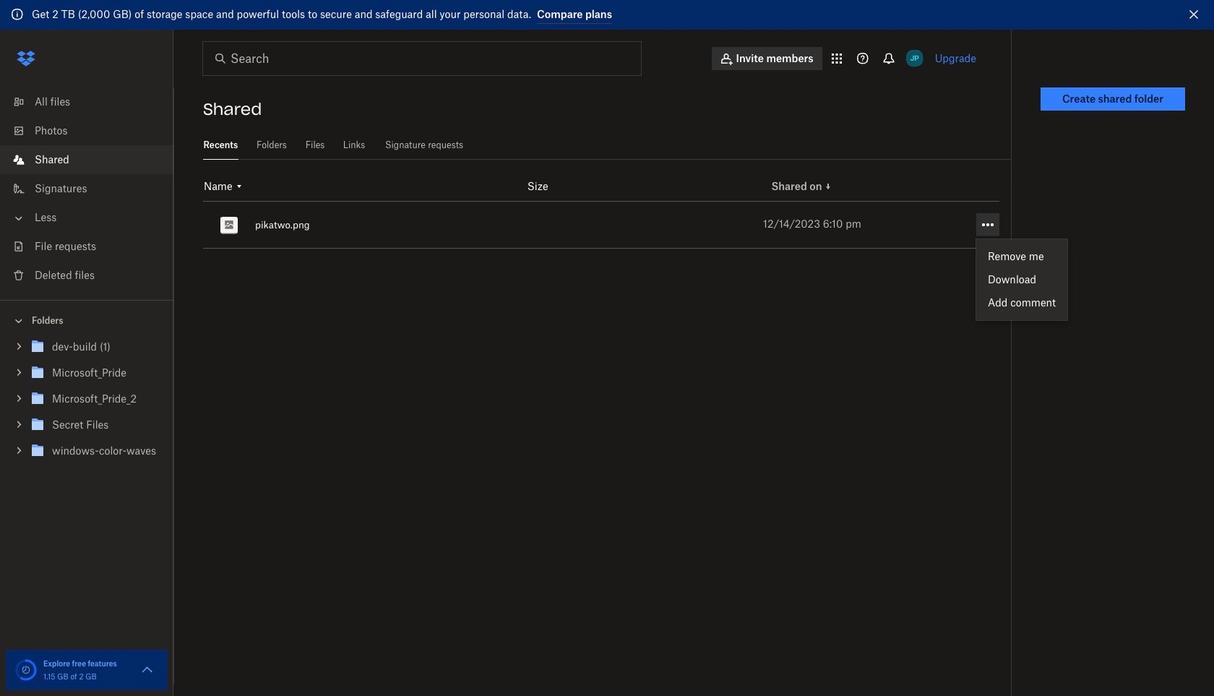Task type: locate. For each thing, give the bounding box(es) containing it.
more actions image
[[980, 216, 997, 233]]

quota usage progress bar
[[14, 659, 38, 682]]

alert
[[0, 0, 1215, 29]]

tab list
[[203, 130, 1011, 159]]

group
[[0, 331, 174, 475]]

menu
[[977, 239, 1068, 320]]

pikatwo.png image
[[215, 210, 244, 239]]

list
[[0, 78, 174, 300]]

list item
[[0, 145, 174, 174]]



Task type: describe. For each thing, give the bounding box(es) containing it.
dropbox image
[[12, 44, 40, 73]]

less image
[[12, 211, 26, 225]]



Task type: vqa. For each thing, say whether or not it's contained in the screenshot.
alert
yes



